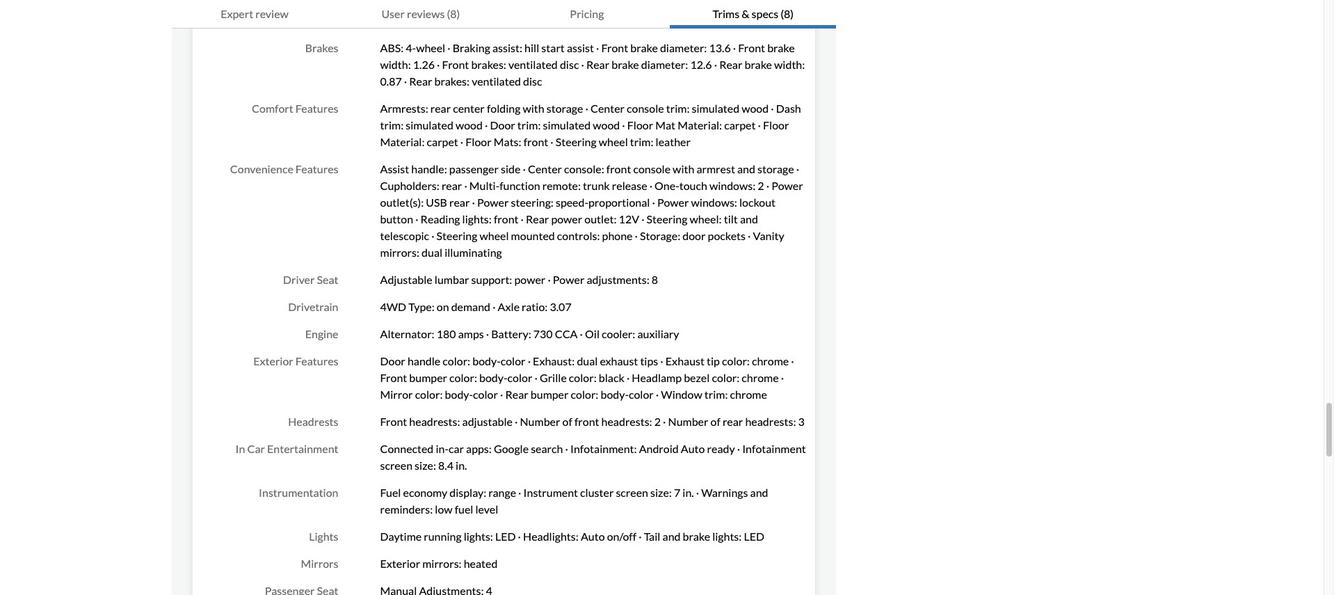 Task type: vqa. For each thing, say whether or not it's contained in the screenshot.


Task type: locate. For each thing, give the bounding box(es) containing it.
3 features from the top
[[296, 354, 339, 368]]

0 vertical spatial exterior
[[253, 354, 294, 368]]

bumper down handle
[[410, 371, 448, 384]]

1 horizontal spatial center
[[591, 102, 625, 115]]

in.
[[456, 459, 467, 472], [683, 486, 694, 499]]

exhaust:
[[533, 354, 575, 368]]

0 horizontal spatial floor
[[466, 135, 492, 148]]

0 horizontal spatial audio
[[589, 0, 617, 10]]

console:
[[565, 162, 605, 175]]

ventilated
[[509, 58, 558, 71], [472, 74, 521, 88]]

1 vertical spatial windows:
[[692, 196, 738, 209]]

0 horizontal spatial power
[[515, 273, 546, 286]]

review
[[256, 7, 289, 20]]

0 horizontal spatial center
[[528, 162, 562, 175]]

front inside door handle color: body-color · exhaust: dual exhaust tips · exhaust tip color: chrome · front bumper color: body-color · grille color: black · headlamp bezel color: chrome · mirror color: body-color · rear bumper color: body-color · window trim: chrome
[[380, 371, 407, 384]]

one-
[[655, 179, 680, 192]]

2 features from the top
[[296, 162, 339, 175]]

1 vertical spatial chrome
[[742, 371, 779, 384]]

2 led from the left
[[744, 530, 765, 543]]

storage
[[547, 102, 584, 115], [758, 162, 795, 175]]

wheel up console:
[[599, 135, 628, 148]]

with
[[523, 102, 545, 115], [673, 162, 695, 175]]

auto left on/off
[[581, 530, 605, 543]]

user reviews (8)
[[382, 7, 460, 20]]

console up "one-"
[[634, 162, 671, 175]]

0 horizontal spatial of
[[563, 415, 573, 428]]

car
[[247, 442, 265, 455]]

carpet up handle:
[[427, 135, 459, 148]]

steering up the illuminating
[[437, 229, 478, 242]]

driver seat
[[283, 273, 339, 286]]

illuminating
[[445, 246, 502, 259]]

radio:
[[529, 14, 560, 27]]

1 headrests: from the left
[[410, 415, 460, 428]]

headrests: up infotainment
[[746, 415, 797, 428]]

2 horizontal spatial headrests:
[[746, 415, 797, 428]]

0 horizontal spatial exterior
[[253, 354, 294, 368]]

0 horizontal spatial storage
[[547, 102, 584, 115]]

screen right cluster
[[616, 486, 649, 499]]

number inside antenna type: diversity · voice recognition audio system · bluetooth auxiliary audio input · am/fm radio · satellite radio: siriusxm · total number of speakers: 6 · 276 watts
[[640, 14, 680, 27]]

range
[[489, 486, 516, 499]]

power
[[552, 212, 583, 226], [515, 273, 546, 286]]

0 horizontal spatial width:
[[380, 58, 411, 71]]

1 features from the top
[[296, 102, 339, 115]]

0 vertical spatial screen
[[380, 459, 413, 472]]

ventilated down hill
[[509, 58, 558, 71]]

6
[[744, 14, 750, 27]]

0 vertical spatial wheel
[[416, 41, 446, 54]]

power
[[772, 179, 804, 192], [477, 196, 509, 209], [658, 196, 689, 209], [553, 273, 585, 286]]

width: down abs:
[[380, 58, 411, 71]]

rear up "mounted"
[[526, 212, 549, 226]]

color: down tip
[[712, 371, 740, 384]]

wheel up 1.26
[[416, 41, 446, 54]]

wood
[[742, 102, 769, 115], [456, 118, 483, 132], [593, 118, 620, 132]]

1 vertical spatial bumper
[[531, 388, 569, 401]]

0 vertical spatial center
[[591, 102, 625, 115]]

brakes: up the center
[[435, 74, 470, 88]]

pricing
[[570, 7, 604, 20]]

android
[[639, 442, 679, 455]]

with inside 'assist handle: passenger side · center console: front console with armrest and storage · cupholders: rear · multi-function remote: trunk release · one-touch windows: 2 · power outlet(s): usb rear · power steering: speed-proportional · power windows: lockout button · reading lights: front · rear power outlet: 12v · steering wheel: tilt and telescopic · steering wheel mounted controls: phone · storage: door pockets · vanity mirrors: dual illuminating'
[[673, 162, 695, 175]]

1 horizontal spatial wheel
[[480, 229, 509, 242]]

wheel
[[416, 41, 446, 54], [599, 135, 628, 148], [480, 229, 509, 242]]

color down battery:
[[501, 354, 526, 368]]

with up touch
[[673, 162, 695, 175]]

color: down amps
[[450, 371, 477, 384]]

width: up the "dash"
[[775, 58, 806, 71]]

body-
[[473, 354, 501, 368], [480, 371, 508, 384], [445, 388, 473, 401], [601, 388, 629, 401]]

folding
[[487, 102, 521, 115]]

auxiliary inside antenna type: diversity · voice recognition audio system · bluetooth auxiliary audio input · am/fm radio · satellite radio: siriusxm · total number of speakers: 6 · 276 watts
[[712, 0, 754, 10]]

features down engine
[[296, 354, 339, 368]]

trim: down bezel
[[705, 388, 728, 401]]

1 horizontal spatial door
[[490, 118, 516, 132]]

console up mat
[[627, 102, 664, 115]]

0 vertical spatial steering
[[556, 135, 597, 148]]

headrests
[[288, 415, 339, 428]]

size: left 7 at the bottom of page
[[651, 486, 672, 499]]

rear inside door handle color: body-color · exhaust: dual exhaust tips · exhaust tip color: chrome · front bumper color: body-color · grille color: black · headlamp bezel color: chrome · mirror color: body-color · rear bumper color: body-color · window trim: chrome
[[506, 388, 529, 401]]

handle
[[408, 354, 441, 368]]

1 horizontal spatial led
[[744, 530, 765, 543]]

power down speed-
[[552, 212, 583, 226]]

0 horizontal spatial (8)
[[447, 7, 460, 20]]

screen down 'connected'
[[380, 459, 413, 472]]

2 (8) from the left
[[781, 7, 794, 20]]

adjustable lumbar support: power · power adjustments: 8
[[380, 273, 659, 286]]

brakes: down the braking
[[472, 58, 507, 71]]

of inside antenna type: diversity · voice recognition audio system · bluetooth auxiliary audio input · am/fm radio · satellite radio: siriusxm · total number of speakers: 6 · 276 watts
[[682, 14, 692, 27]]

rear inside the armrests: rear center folding with storage · center console trim: simulated wood · dash trim: simulated wood · door trim: simulated wood · floor mat material: carpet · floor material: carpet · floor mats: front · steering wheel trim: leather
[[431, 102, 451, 115]]

steering up storage:
[[647, 212, 688, 226]]

handle:
[[412, 162, 447, 175]]

tab list
[[172, 0, 837, 29]]

1 led from the left
[[496, 530, 516, 543]]

0 vertical spatial door
[[490, 118, 516, 132]]

armrests: rear center folding with storage · center console trim: simulated wood · dash trim: simulated wood · door trim: simulated wood · floor mat material: carpet · floor material: carpet · floor mats: front · steering wheel trim: leather
[[380, 102, 802, 148]]

of up ready
[[711, 415, 721, 428]]

2 vertical spatial features
[[296, 354, 339, 368]]

rear left the center
[[431, 102, 451, 115]]

dual down telescopic
[[422, 246, 443, 259]]

1 horizontal spatial width:
[[775, 58, 806, 71]]

abs: 4-wheel · braking assist: hill start assist · front brake diameter: 13.6 · front brake width: 1.26 · front brakes: ventilated disc · rear brake diameter: 12.6 · rear brake width: 0.87 · rear brakes: ventilated disc
[[380, 41, 806, 88]]

heated
[[464, 557, 498, 570]]

3 headrests: from the left
[[746, 415, 797, 428]]

276
[[757, 14, 777, 27]]

0 vertical spatial with
[[523, 102, 545, 115]]

wheel inside the abs: 4-wheel · braking assist: hill start assist · front brake diameter: 13.6 · front brake width: 1.26 · front brakes: ventilated disc · rear brake diameter: 12.6 · rear brake width: 0.87 · rear brakes: ventilated disc
[[416, 41, 446, 54]]

1 horizontal spatial storage
[[758, 162, 795, 175]]

1 horizontal spatial dual
[[577, 354, 598, 368]]

type: for 4wd
[[409, 300, 435, 313]]

headlights:
[[523, 530, 579, 543]]

1 vertical spatial in.
[[683, 486, 694, 499]]

(8) inside trims & specs (8) tab
[[781, 7, 794, 20]]

disc down hill
[[523, 74, 543, 88]]

chrome up infotainment
[[731, 388, 768, 401]]

led
[[496, 530, 516, 543], [744, 530, 765, 543]]

0 vertical spatial auto
[[681, 442, 705, 455]]

1 vertical spatial storage
[[758, 162, 795, 175]]

center up remote:
[[528, 162, 562, 175]]

power inside 'assist handle: passenger side · center console: front console with armrest and storage · cupholders: rear · multi-function remote: trunk release · one-touch windows: 2 · power outlet(s): usb rear · power steering: speed-proportional · power windows: lockout button · reading lights: front · rear power outlet: 12v · steering wheel: tilt and telescopic · steering wheel mounted controls: phone · storage: door pockets · vanity mirrors: dual illuminating'
[[552, 212, 583, 226]]

1 horizontal spatial 2
[[758, 179, 765, 192]]

0 horizontal spatial carpet
[[427, 135, 459, 148]]

0 horizontal spatial disc
[[523, 74, 543, 88]]

in. right 7 at the bottom of page
[[683, 486, 694, 499]]

rear inside 'assist handle: passenger side · center console: front console with armrest and storage · cupholders: rear · multi-function remote: trunk release · one-touch windows: 2 · power outlet(s): usb rear · power steering: speed-proportional · power windows: lockout button · reading lights: front · rear power outlet: 12v · steering wheel: tilt and telescopic · steering wheel mounted controls: phone · storage: door pockets · vanity mirrors: dual illuminating'
[[526, 212, 549, 226]]

mirror
[[380, 388, 413, 401]]

door down alternator:
[[380, 354, 406, 368]]

connected in-car apps: google search · infotainment: android auto ready · infotainment screen size: 8.4 in.
[[380, 442, 807, 472]]

0 horizontal spatial material:
[[380, 135, 425, 148]]

simulated up console:
[[543, 118, 591, 132]]

0 horizontal spatial led
[[496, 530, 516, 543]]

0 horizontal spatial auxiliary
[[638, 327, 680, 340]]

0 horizontal spatial in.
[[456, 459, 467, 472]]

headrests: up in-
[[410, 415, 460, 428]]

0 vertical spatial type:
[[424, 0, 450, 10]]

0 vertical spatial dual
[[422, 246, 443, 259]]

2 vertical spatial steering
[[437, 229, 478, 242]]

trims
[[713, 7, 740, 20]]

0 vertical spatial material:
[[678, 118, 723, 132]]

0 horizontal spatial bumper
[[410, 371, 448, 384]]

1 horizontal spatial steering
[[556, 135, 597, 148]]

mirrors:
[[380, 246, 420, 259], [423, 557, 462, 570]]

2 vertical spatial wheel
[[480, 229, 509, 242]]

trim:
[[667, 102, 690, 115], [380, 118, 404, 132], [518, 118, 541, 132], [630, 135, 654, 148], [705, 388, 728, 401]]

in
[[236, 442, 245, 455]]

abs:
[[380, 41, 404, 54]]

dual down oil
[[577, 354, 598, 368]]

pricing tab
[[504, 0, 670, 29]]

0 horizontal spatial wheel
[[416, 41, 446, 54]]

size:
[[415, 459, 436, 472], [651, 486, 672, 499]]

floor down the "dash"
[[764, 118, 790, 132]]

1 vertical spatial material:
[[380, 135, 425, 148]]

google
[[494, 442, 529, 455]]

2 horizontal spatial wheel
[[599, 135, 628, 148]]

0 vertical spatial power
[[552, 212, 583, 226]]

wheel inside 'assist handle: passenger side · center console: front console with armrest and storage · cupholders: rear · multi-function remote: trunk release · one-touch windows: 2 · power outlet(s): usb rear · power steering: speed-proportional · power windows: lockout button · reading lights: front · rear power outlet: 12v · steering wheel: tilt and telescopic · steering wheel mounted controls: phone · storage: door pockets · vanity mirrors: dual illuminating'
[[480, 229, 509, 242]]

0 horizontal spatial size:
[[415, 459, 436, 472]]

1 horizontal spatial disc
[[560, 58, 579, 71]]

1 horizontal spatial simulated
[[543, 118, 591, 132]]

chrome right tip
[[752, 354, 789, 368]]

simulated down armrests:
[[406, 118, 454, 132]]

1 vertical spatial carpet
[[427, 135, 459, 148]]

number down the system on the left top
[[640, 14, 680, 27]]

chrome right bezel
[[742, 371, 779, 384]]

console for floor
[[627, 102, 664, 115]]

support:
[[472, 273, 513, 286]]

features for convenience features
[[296, 162, 339, 175]]

carpet
[[725, 118, 756, 132], [427, 135, 459, 148]]

recognition
[[532, 0, 587, 10]]

console inside 'assist handle: passenger side · center console: front console with armrest and storage · cupholders: rear · multi-function remote: trunk release · one-touch windows: 2 · power outlet(s): usb rear · power steering: speed-proportional · power windows: lockout button · reading lights: front · rear power outlet: 12v · steering wheel: tilt and telescopic · steering wheel mounted controls: phone · storage: door pockets · vanity mirrors: dual illuminating'
[[634, 162, 671, 175]]

0 vertical spatial bumper
[[410, 371, 448, 384]]

1 horizontal spatial auxiliary
[[712, 0, 754, 10]]

grille
[[540, 371, 567, 384]]

console inside the armrests: rear center folding with storage · center console trim: simulated wood · dash trim: simulated wood · door trim: simulated wood · floor mat material: carpet · floor material: carpet · floor mats: front · steering wheel trim: leather
[[627, 102, 664, 115]]

1 vertical spatial wheel
[[599, 135, 628, 148]]

1 horizontal spatial in.
[[683, 486, 694, 499]]

1 horizontal spatial audio
[[756, 0, 783, 10]]

material: up assist
[[380, 135, 425, 148]]

cluster
[[581, 486, 614, 499]]

auxiliary for cooler:
[[638, 327, 680, 340]]

tab list containing expert review
[[172, 0, 837, 29]]

steering inside the armrests: rear center folding with storage · center console trim: simulated wood · dash trim: simulated wood · door trim: simulated wood · floor mat material: carpet · floor material: carpet · floor mats: front · steering wheel trim: leather
[[556, 135, 597, 148]]

wheel:
[[690, 212, 722, 226]]

dual inside door handle color: body-color · exhaust: dual exhaust tips · exhaust tip color: chrome · front bumper color: body-color · grille color: black · headlamp bezel color: chrome · mirror color: body-color · rear bumper color: body-color · window trim: chrome
[[577, 354, 598, 368]]

on/off
[[607, 530, 637, 543]]

0 horizontal spatial screen
[[380, 459, 413, 472]]

storage down the abs: 4-wheel · braking assist: hill start assist · front brake diameter: 13.6 · front brake width: 1.26 · front brakes: ventilated disc · rear brake diameter: 12.6 · rear brake width: 0.87 · rear brakes: ventilated disc
[[547, 102, 584, 115]]

ventilated up 'folding'
[[472, 74, 521, 88]]

1 horizontal spatial exterior
[[380, 557, 420, 570]]

floor left mat
[[628, 118, 654, 132]]

carpet up armrest at the top of the page
[[725, 118, 756, 132]]

and right tilt
[[740, 212, 759, 226]]

exterior down drivetrain
[[253, 354, 294, 368]]

1 horizontal spatial material:
[[678, 118, 723, 132]]

1 vertical spatial features
[[296, 162, 339, 175]]

180
[[437, 327, 456, 340]]

rear
[[587, 58, 610, 71], [720, 58, 743, 71], [409, 74, 433, 88], [526, 212, 549, 226], [506, 388, 529, 401]]

of down bluetooth
[[682, 14, 692, 27]]

usb
[[426, 196, 447, 209]]

mirrors: down running
[[423, 557, 462, 570]]

(8) inside user reviews (8) tab
[[447, 7, 460, 20]]

of up search
[[563, 415, 573, 428]]

0 vertical spatial size:
[[415, 459, 436, 472]]

1 vertical spatial type:
[[409, 300, 435, 313]]

in car entertainment
[[236, 442, 339, 455]]

0 horizontal spatial headrests:
[[410, 415, 460, 428]]

width:
[[380, 58, 411, 71], [775, 58, 806, 71]]

lights: up the illuminating
[[463, 212, 492, 226]]

·
[[497, 0, 500, 10], [655, 0, 658, 10], [408, 14, 411, 27], [481, 14, 484, 27], [608, 14, 611, 27], [752, 14, 755, 27], [448, 41, 451, 54], [596, 41, 600, 54], [733, 41, 737, 54], [437, 58, 440, 71], [581, 58, 585, 71], [715, 58, 718, 71], [404, 74, 407, 88], [586, 102, 589, 115], [771, 102, 774, 115], [485, 118, 488, 132], [622, 118, 626, 132], [758, 118, 761, 132], [461, 135, 464, 148], [551, 135, 554, 148], [523, 162, 526, 175], [797, 162, 800, 175], [465, 179, 468, 192], [650, 179, 653, 192], [767, 179, 770, 192], [472, 196, 475, 209], [653, 196, 656, 209], [416, 212, 419, 226], [521, 212, 524, 226], [642, 212, 645, 226], [432, 229, 435, 242], [635, 229, 638, 242], [748, 229, 751, 242], [548, 273, 551, 286], [493, 300, 496, 313], [486, 327, 489, 340], [580, 327, 583, 340], [528, 354, 531, 368], [661, 354, 664, 368], [792, 354, 795, 368], [535, 371, 538, 384], [627, 371, 630, 384], [781, 371, 784, 384], [500, 388, 503, 401], [656, 388, 659, 401], [515, 415, 518, 428], [663, 415, 666, 428], [566, 442, 569, 455], [738, 442, 741, 455], [519, 486, 522, 499], [697, 486, 700, 499], [518, 530, 521, 543], [639, 530, 642, 543]]

0 vertical spatial console
[[627, 102, 664, 115]]

of
[[682, 14, 692, 27], [563, 415, 573, 428], [711, 415, 721, 428]]

2 up lockout
[[758, 179, 765, 192]]

0 vertical spatial diameter:
[[660, 41, 707, 54]]

chrome
[[752, 354, 789, 368], [742, 371, 779, 384], [731, 388, 768, 401]]

antenna
[[380, 0, 422, 10]]

type: up am/fm
[[424, 0, 450, 10]]

1 vertical spatial auxiliary
[[638, 327, 680, 340]]

1 vertical spatial exterior
[[380, 557, 420, 570]]

0 vertical spatial auxiliary
[[712, 0, 754, 10]]

color: right tip
[[723, 354, 750, 368]]

exhaust
[[600, 354, 638, 368]]

(8) right reviews
[[447, 7, 460, 20]]

front down steering:
[[494, 212, 519, 226]]

0 vertical spatial ventilated
[[509, 58, 558, 71]]

number up search
[[520, 415, 561, 428]]

size: inside connected in-car apps: google search · infotainment: android auto ready · infotainment screen size: 8.4 in.
[[415, 459, 436, 472]]

lights: down warnings
[[713, 530, 742, 543]]

0 horizontal spatial 2
[[655, 415, 661, 428]]

auto left ready
[[681, 442, 705, 455]]

2 horizontal spatial simulated
[[692, 102, 740, 115]]

bumper down grille
[[531, 388, 569, 401]]

1 horizontal spatial (8)
[[781, 7, 794, 20]]

1 vertical spatial console
[[634, 162, 671, 175]]

and right armrest at the top of the page
[[738, 162, 756, 175]]

0 horizontal spatial steering
[[437, 229, 478, 242]]

0 vertical spatial brakes:
[[472, 58, 507, 71]]

headrests: up infotainment:
[[602, 415, 653, 428]]

in. right 8.4
[[456, 459, 467, 472]]

armrests:
[[380, 102, 429, 115]]

remote:
[[543, 179, 581, 192]]

car
[[449, 442, 464, 455]]

1 vertical spatial with
[[673, 162, 695, 175]]

1 vertical spatial screen
[[616, 486, 649, 499]]

8
[[652, 273, 659, 286]]

2 width: from the left
[[775, 58, 806, 71]]

1 vertical spatial 2
[[655, 415, 661, 428]]

2 up android
[[655, 415, 661, 428]]

1 vertical spatial auto
[[581, 530, 605, 543]]

diameter: up 12.6
[[660, 41, 707, 54]]

type: inside antenna type: diversity · voice recognition audio system · bluetooth auxiliary audio input · am/fm radio · satellite radio: siriusxm · total number of speakers: 6 · 276 watts
[[424, 0, 450, 10]]

mirrors: inside 'assist handle: passenger side · center console: front console with armrest and storage · cupholders: rear · multi-function remote: trunk release · one-touch windows: 2 · power outlet(s): usb rear · power steering: speed-proportional · power windows: lockout button · reading lights: front · rear power outlet: 12v · steering wheel: tilt and telescopic · steering wheel mounted controls: phone · storage: door pockets · vanity mirrors: dual illuminating'
[[380, 246, 420, 259]]

and right warnings
[[751, 486, 769, 499]]

1 vertical spatial door
[[380, 354, 406, 368]]

economy
[[403, 486, 448, 499]]

specs
[[752, 7, 779, 20]]

0 horizontal spatial mirrors:
[[380, 246, 420, 259]]

auxiliary up tips on the bottom of page
[[638, 327, 680, 340]]

1 (8) from the left
[[447, 7, 460, 20]]

led down level
[[496, 530, 516, 543]]

assist
[[380, 162, 409, 175]]

1 horizontal spatial power
[[552, 212, 583, 226]]

1 horizontal spatial screen
[[616, 486, 649, 499]]

1 horizontal spatial mirrors:
[[423, 557, 462, 570]]

front down 6
[[739, 41, 766, 54]]

2 inside 'assist handle: passenger side · center console: front console with armrest and storage · cupholders: rear · multi-function remote: trunk release · one-touch windows: 2 · power outlet(s): usb rear · power steering: speed-proportional · power windows: lockout button · reading lights: front · rear power outlet: 12v · steering wheel: tilt and telescopic · steering wheel mounted controls: phone · storage: door pockets · vanity mirrors: dual illuminating'
[[758, 179, 765, 192]]

simulated down 12.6
[[692, 102, 740, 115]]

0 horizontal spatial brakes:
[[435, 74, 470, 88]]

material: up leather
[[678, 118, 723, 132]]

size: inside fuel economy display: range · instrument cluster screen size: 7 in. · warnings and reminders: low fuel level
[[651, 486, 672, 499]]

disc down assist on the left top of the page
[[560, 58, 579, 71]]

1 vertical spatial size:
[[651, 486, 672, 499]]

with right 'folding'
[[523, 102, 545, 115]]

diameter: left 12.6
[[642, 58, 689, 71]]

low
[[435, 503, 453, 516]]

storage up lockout
[[758, 162, 795, 175]]

vanity
[[753, 229, 785, 242]]

exterior features
[[253, 354, 339, 368]]

auxiliary up 6
[[712, 0, 754, 10]]

(8) right 276
[[781, 7, 794, 20]]



Task type: describe. For each thing, give the bounding box(es) containing it.
0.87
[[380, 74, 402, 88]]

color: right mirror
[[415, 388, 443, 401]]

fuel
[[380, 486, 401, 499]]

convenience features
[[230, 162, 339, 175]]

4wd type: on demand · axle ratio: 3.07
[[380, 300, 572, 313]]

user
[[382, 7, 405, 20]]

trunk
[[583, 179, 610, 192]]

adjustable
[[463, 415, 513, 428]]

trim: inside door handle color: body-color · exhaust: dual exhaust tips · exhaust tip color: chrome · front bumper color: body-color · grille color: black · headlamp bezel color: chrome · mirror color: body-color · rear bumper color: body-color · window trim: chrome
[[705, 388, 728, 401]]

rear down 1.26
[[409, 74, 433, 88]]

engine
[[305, 327, 339, 340]]

hill
[[525, 41, 540, 54]]

start
[[542, 41, 565, 54]]

cooler:
[[602, 327, 636, 340]]

7
[[674, 486, 681, 499]]

2 headrests: from the left
[[602, 415, 653, 428]]

color down headlamp
[[629, 388, 654, 401]]

fuel economy display: range · instrument cluster screen size: 7 in. · warnings and reminders: low fuel level
[[380, 486, 769, 516]]

0 vertical spatial chrome
[[752, 354, 789, 368]]

1 horizontal spatial carpet
[[725, 118, 756, 132]]

in. inside fuel economy display: range · instrument cluster screen size: 7 in. · warnings and reminders: low fuel level
[[683, 486, 694, 499]]

storage:
[[640, 229, 681, 242]]

number down window at the bottom of page
[[669, 415, 709, 428]]

reading
[[421, 212, 460, 226]]

leather
[[656, 135, 691, 148]]

0 horizontal spatial simulated
[[406, 118, 454, 132]]

mat
[[656, 118, 676, 132]]

satellite
[[486, 14, 527, 27]]

trim: down armrests:
[[380, 118, 404, 132]]

axle
[[498, 300, 520, 313]]

storage inside 'assist handle: passenger side · center console: front console with armrest and storage · cupholders: rear · multi-function remote: trunk release · one-touch windows: 2 · power outlet(s): usb rear · power steering: speed-proportional · power windows: lockout button · reading lights: front · rear power outlet: 12v · steering wheel: tilt and telescopic · steering wheel mounted controls: phone · storage: door pockets · vanity mirrors: dual illuminating'
[[758, 162, 795, 175]]

system
[[619, 0, 653, 10]]

mounted
[[511, 229, 555, 242]]

infotainment
[[743, 442, 807, 455]]

bezel
[[684, 371, 710, 384]]

total
[[614, 14, 638, 27]]

touch
[[680, 179, 708, 192]]

wheel inside the armrests: rear center folding with storage · center console trim: simulated wood · dash trim: simulated wood · door trim: simulated wood · floor mat material: carpet · floor material: carpet · floor mats: front · steering wheel trim: leather
[[599, 135, 628, 148]]

0 vertical spatial windows:
[[710, 179, 756, 192]]

lights: inside 'assist handle: passenger side · center console: front console with armrest and storage · cupholders: rear · multi-function remote: trunk release · one-touch windows: 2 · power outlet(s): usb rear · power steering: speed-proportional · power windows: lockout button · reading lights: front · rear power outlet: 12v · steering wheel: tilt and telescopic · steering wheel mounted controls: phone · storage: door pockets · vanity mirrors: dual illuminating'
[[463, 212, 492, 226]]

screen inside fuel economy display: range · instrument cluster screen size: 7 in. · warnings and reminders: low fuel level
[[616, 486, 649, 499]]

0 horizontal spatial wood
[[456, 118, 483, 132]]

lights: up heated on the left bottom of page
[[464, 530, 493, 543]]

3.07
[[550, 300, 572, 313]]

adjustments:
[[587, 273, 650, 286]]

power down "one-"
[[658, 196, 689, 209]]

rear up "usb" at the left top of the page
[[442, 179, 462, 192]]

demand
[[451, 300, 491, 313]]

features for comfort features
[[296, 102, 339, 115]]

expert
[[221, 7, 253, 20]]

1 vertical spatial ventilated
[[472, 74, 521, 88]]

rear up ready
[[723, 415, 744, 428]]

speakers:
[[695, 14, 742, 27]]

release
[[612, 179, 648, 192]]

battery:
[[492, 327, 532, 340]]

front down mirror
[[380, 415, 407, 428]]

cupholders:
[[380, 179, 440, 192]]

tip
[[707, 354, 720, 368]]

apps:
[[466, 442, 492, 455]]

dual inside 'assist handle: passenger side · center console: front console with armrest and storage · cupholders: rear · multi-function remote: trunk release · one-touch windows: 2 · power outlet(s): usb rear · power steering: speed-proportional · power windows: lockout button · reading lights: front · rear power outlet: 12v · steering wheel: tilt and telescopic · steering wheel mounted controls: phone · storage: door pockets · vanity mirrors: dual illuminating'
[[422, 246, 443, 259]]

2 horizontal spatial floor
[[764, 118, 790, 132]]

in. inside connected in-car apps: google search · infotainment: android auto ready · infotainment screen size: 8.4 in.
[[456, 459, 467, 472]]

color up the adjustable
[[473, 388, 498, 401]]

color left grille
[[508, 371, 533, 384]]

voice
[[502, 0, 529, 10]]

auxiliary for bluetooth
[[712, 0, 754, 10]]

2 horizontal spatial wood
[[742, 102, 769, 115]]

color: left black
[[569, 371, 597, 384]]

1 width: from the left
[[380, 58, 411, 71]]

front inside the armrests: rear center folding with storage · center console trim: simulated wood · dash trim: simulated wood · door trim: simulated wood · floor mat material: carpet · floor material: carpet · floor mats: front · steering wheel trim: leather
[[524, 135, 549, 148]]

on
[[437, 300, 449, 313]]

brakes
[[305, 41, 339, 54]]

2 vertical spatial chrome
[[731, 388, 768, 401]]

entertainment
[[267, 442, 339, 455]]

2 audio from the left
[[756, 0, 783, 10]]

telescopic
[[380, 229, 429, 242]]

exhaust
[[666, 354, 705, 368]]

front up infotainment:
[[575, 415, 600, 428]]

tail
[[644, 530, 661, 543]]

power up 3.07 at the bottom
[[553, 273, 585, 286]]

2 horizontal spatial steering
[[647, 212, 688, 226]]

with inside the armrests: rear center folding with storage · center console trim: simulated wood · dash trim: simulated wood · door trim: simulated wood · floor mat material: carpet · floor material: carpet · floor mats: front · steering wheel trim: leather
[[523, 102, 545, 115]]

bluetooth
[[661, 0, 710, 10]]

2 horizontal spatial of
[[711, 415, 721, 428]]

steering:
[[511, 196, 554, 209]]

phone
[[602, 229, 633, 242]]

display:
[[450, 486, 487, 499]]

instrumentation
[[259, 486, 339, 499]]

auto inside connected in-car apps: google search · infotainment: android auto ready · infotainment screen size: 8.4 in.
[[681, 442, 705, 455]]

button
[[380, 212, 413, 226]]

expert review
[[221, 7, 289, 20]]

rear right "usb" at the left top of the page
[[450, 196, 470, 209]]

console for one-
[[634, 162, 671, 175]]

12v
[[619, 212, 640, 226]]

1 vertical spatial diameter:
[[642, 58, 689, 71]]

connected
[[380, 442, 434, 455]]

1 horizontal spatial brakes:
[[472, 58, 507, 71]]

exterior for exterior features
[[253, 354, 294, 368]]

1 vertical spatial power
[[515, 273, 546, 286]]

controls:
[[557, 229, 600, 242]]

and inside fuel economy display: range · instrument cluster screen size: 7 in. · warnings and reminders: low fuel level
[[751, 486, 769, 499]]

1 horizontal spatial bumper
[[531, 388, 569, 401]]

power down multi-
[[477, 196, 509, 209]]

trims & specs (8) tab
[[670, 0, 837, 29]]

3
[[799, 415, 805, 428]]

12.6
[[691, 58, 712, 71]]

assist handle: passenger side · center console: front console with armrest and storage · cupholders: rear · multi-function remote: trunk release · one-touch windows: 2 · power outlet(s): usb rear · power steering: speed-proportional · power windows: lockout button · reading lights: front · rear power outlet: 12v · steering wheel: tilt and telescopic · steering wheel mounted controls: phone · storage: door pockets · vanity mirrors: dual illuminating
[[380, 162, 804, 259]]

exterior for exterior mirrors: heated
[[380, 557, 420, 570]]

alternator: 180 amps · battery: 730 cca · oil cooler: auxiliary
[[380, 327, 680, 340]]

outlet(s):
[[380, 196, 424, 209]]

comfort
[[252, 102, 294, 115]]

lockout
[[740, 196, 776, 209]]

am/fm
[[413, 14, 452, 27]]

center inside 'assist handle: passenger side · center console: front console with armrest and storage · cupholders: rear · multi-function remote: trunk release · one-touch windows: 2 · power outlet(s): usb rear · power steering: speed-proportional · power windows: lockout button · reading lights: front · rear power outlet: 12v · steering wheel: tilt and telescopic · steering wheel mounted controls: phone · storage: door pockets · vanity mirrors: dual illuminating'
[[528, 162, 562, 175]]

tips
[[641, 354, 659, 368]]

diversity
[[453, 0, 495, 10]]

rear down 13.6
[[720, 58, 743, 71]]

0 horizontal spatial auto
[[581, 530, 605, 543]]

watts
[[779, 14, 806, 27]]

ready
[[708, 442, 735, 455]]

lumbar
[[435, 273, 469, 286]]

trim: up mat
[[667, 102, 690, 115]]

daytime
[[380, 530, 422, 543]]

13.6
[[710, 41, 731, 54]]

passenger
[[449, 162, 499, 175]]

instrument
[[524, 486, 578, 499]]

1 audio from the left
[[589, 0, 617, 10]]

1 horizontal spatial wood
[[593, 118, 620, 132]]

color: down 180
[[443, 354, 471, 368]]

driver
[[283, 273, 315, 286]]

type: for antenna
[[424, 0, 450, 10]]

trim: up mats:
[[518, 118, 541, 132]]

user reviews (8) tab
[[338, 0, 504, 29]]

rear down assist on the left top of the page
[[587, 58, 610, 71]]

front down the "total"
[[602, 41, 629, 54]]

features for exterior features
[[296, 354, 339, 368]]

headlamp
[[632, 371, 682, 384]]

in-
[[436, 442, 449, 455]]

front up the release
[[607, 162, 632, 175]]

multi-
[[470, 179, 500, 192]]

door inside the armrests: rear center folding with storage · center console trim: simulated wood · dash trim: simulated wood · door trim: simulated wood · floor mat material: carpet · floor material: carpet · floor mats: front · steering wheel trim: leather
[[490, 118, 516, 132]]

adjustable
[[380, 273, 433, 286]]

1 horizontal spatial floor
[[628, 118, 654, 132]]

convenience
[[230, 162, 294, 175]]

fuel
[[455, 503, 474, 516]]

storage inside the armrests: rear center folding with storage · center console trim: simulated wood · dash trim: simulated wood · door trim: simulated wood · floor mat material: carpet · floor material: carpet · floor mats: front · steering wheel trim: leather
[[547, 102, 584, 115]]

braking
[[453, 41, 491, 54]]

infotainment:
[[571, 442, 637, 455]]

level
[[476, 503, 499, 516]]

front down the braking
[[442, 58, 469, 71]]

mirrors
[[301, 557, 339, 570]]

assist:
[[493, 41, 523, 54]]

door inside door handle color: body-color · exhaust: dual exhaust tips · exhaust tip color: chrome · front bumper color: body-color · grille color: black · headlamp bezel color: chrome · mirror color: body-color · rear bumper color: body-color · window trim: chrome
[[380, 354, 406, 368]]

and right tail
[[663, 530, 681, 543]]

trim: left leather
[[630, 135, 654, 148]]

comfort features
[[252, 102, 339, 115]]

antenna type: diversity · voice recognition audio system · bluetooth auxiliary audio input · am/fm radio · satellite radio: siriusxm · total number of speakers: 6 · 276 watts
[[380, 0, 806, 27]]

trims & specs (8)
[[713, 7, 794, 20]]

amps
[[458, 327, 484, 340]]

daytime running lights: led · headlights: auto on/off · tail and brake lights: led
[[380, 530, 765, 543]]

center inside the armrests: rear center folding with storage · center console trim: simulated wood · dash trim: simulated wood · door trim: simulated wood · floor mat material: carpet · floor material: carpet · floor mats: front · steering wheel trim: leather
[[591, 102, 625, 115]]

power up lockout
[[772, 179, 804, 192]]

color: up the front headrests: adjustable · number of front headrests: 2 · number of rear headrests: 3
[[571, 388, 599, 401]]

expert review tab
[[172, 0, 338, 29]]

1 vertical spatial mirrors:
[[423, 557, 462, 570]]

1 vertical spatial brakes:
[[435, 74, 470, 88]]

screen inside connected in-car apps: google search · infotainment: android auto ready · infotainment screen size: 8.4 in.
[[380, 459, 413, 472]]



